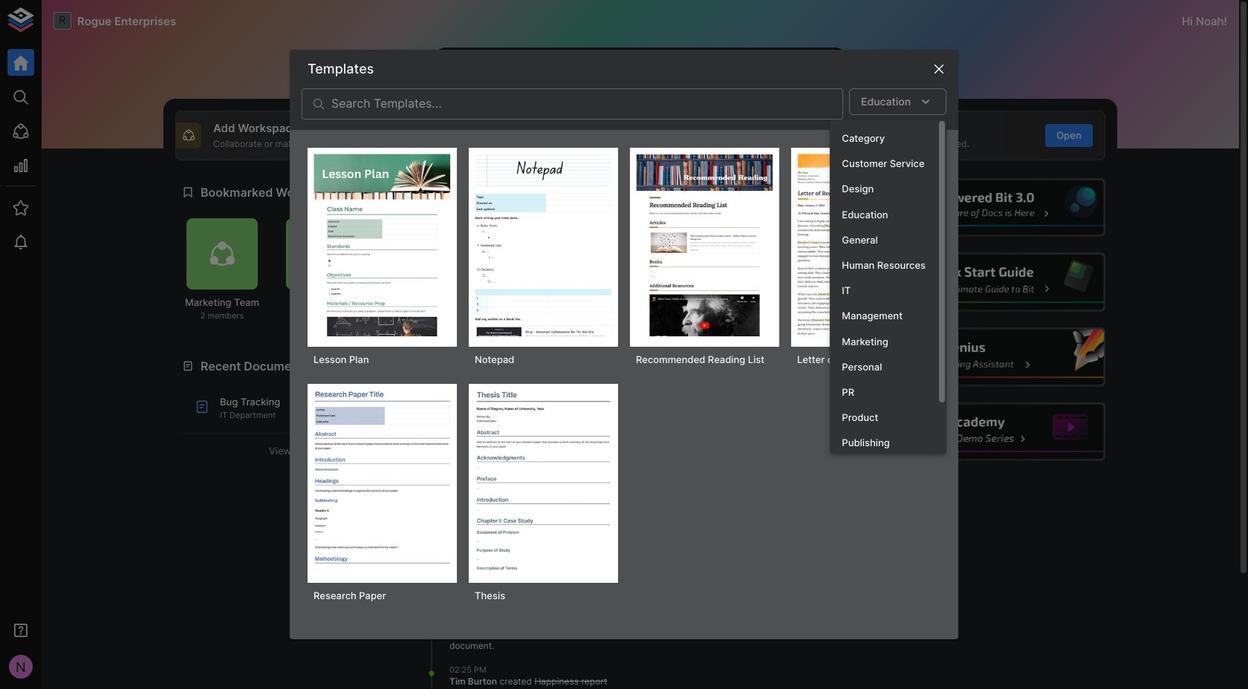 Task type: vqa. For each thing, say whether or not it's contained in the screenshot.
'applied' to the left
no



Task type: locate. For each thing, give the bounding box(es) containing it.
2 help image from the top
[[882, 253, 1106, 312]]

3 help image from the top
[[882, 328, 1106, 387]]

letter of recommendation image
[[798, 154, 935, 337]]

recommended reading list image
[[636, 154, 774, 337]]

lesson plan image
[[314, 154, 451, 337]]

help image
[[882, 178, 1106, 237], [882, 253, 1106, 312], [882, 328, 1106, 387], [882, 403, 1106, 462]]

research paper image
[[314, 390, 451, 574]]

dialog
[[290, 50, 959, 640]]



Task type: describe. For each thing, give the bounding box(es) containing it.
Search Templates... text field
[[332, 88, 844, 120]]

1 help image from the top
[[882, 178, 1106, 237]]

notepad image
[[475, 154, 613, 337]]

thesis image
[[475, 390, 613, 574]]

4 help image from the top
[[882, 403, 1106, 462]]



